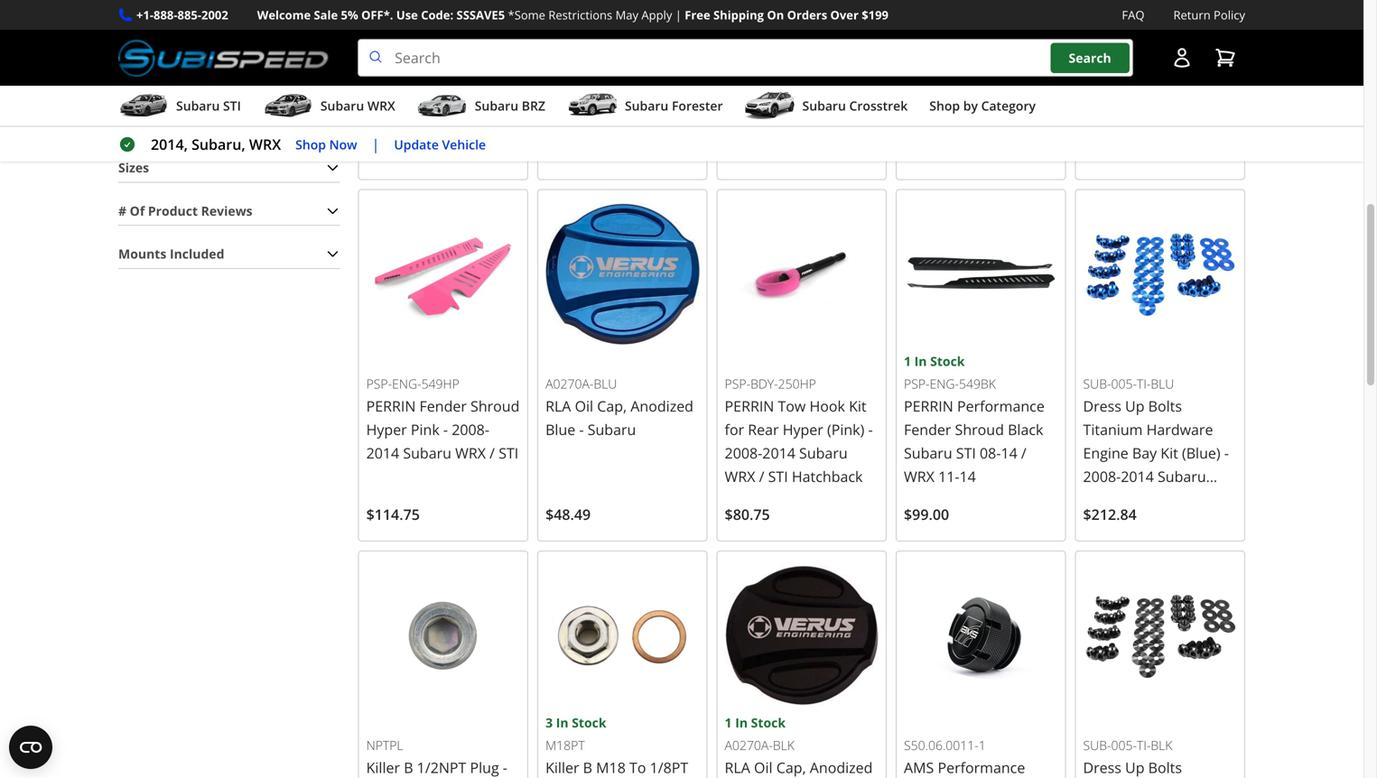 Task type: describe. For each thing, give the bounding box(es) containing it.
1 horizontal spatial $99.00
[[1083, 143, 1129, 163]]

subaru inside sub-005-ti-gld dress up bolts titanium hardware engine bay kit (gold) - 2008-2014 subaru wrx / sti $212.84
[[979, 105, 1027, 125]]

rla inside 1 in stock a0270a-blk rla oil cap, anodized
[[725, 758, 750, 778]]

s50.06.0011-1
[[904, 737, 986, 754]]

bay for (blue)
[[1132, 443, 1157, 463]]

in for blk
[[735, 714, 748, 732]]

hyper for front
[[788, 58, 829, 78]]

/ inside "perrin tow hook kit for front hyper (pink) - 2008-2014 subaru wrx / sti"
[[759, 105, 764, 125]]

2014 inside "psp-eng-549hp perrin fender shroud hyper pink - 2008- 2014 subaru wrx / sti"
[[366, 443, 399, 463]]

sizes
[[118, 159, 149, 176]]

return policy link
[[1174, 5, 1245, 24]]

kit inside perrin tow hook kit for rear hyper pink - 2008-2014 subaru wrx / sti sedan
[[670, 35, 687, 54]]

250hp
[[778, 375, 816, 393]]

subaru crosstrek
[[802, 97, 908, 114]]

eng- for psp-eng-549hp perrin fender shroud hyper pink - 2008- 2014 subaru wrx / sti
[[392, 375, 421, 393]]

rla oil cap, anodized black - subaru image
[[725, 559, 879, 713]]

+1-
[[136, 7, 154, 23]]

251hp
[[599, 14, 637, 31]]

welcome sale 5% off*. use code: sssave5 *some restrictions may apply | free shipping on orders over $199
[[257, 7, 889, 23]]

anodized inside 1 in stock a0270a-blk rla oil cap, anodized
[[810, 758, 873, 778]]

killer b m18 to 1/8pt oil tempature sensor adapter - 2002-2014 subaru wrx / 2004-2021 sti / 2006-2013 forester xt image
[[546, 559, 700, 713]]

off*.
[[361, 7, 393, 23]]

subaru wrx button
[[263, 90, 395, 126]]

tow for rear
[[599, 35, 627, 54]]

in for eng-
[[915, 353, 927, 370]]

fender inside 1 in stock psp-eng-549bk perrin performance fender shroud black subaru sti 08-14 / wrx 11-14
[[904, 420, 951, 439]]

005- inside 'sub-005-ti-blk dress up bolts'
[[1111, 737, 1137, 754]]

blue
[[546, 420, 576, 439]]

$212.84 inside sub-005-ti-gld dress up bolts titanium hardware engine bay kit (gold) - 2008-2014 subaru wrx / sti $212.84
[[904, 143, 958, 163]]

nptpl killer b 1/2npt plug -
[[366, 737, 517, 779]]

to
[[630, 758, 646, 778]]

/ inside "psp-eng-549hp perrin fender shroud hyper pink - 2008- 2014 subaru wrx / sti"
[[490, 443, 495, 463]]

- inside "psp-eng-549hp perrin fender shroud hyper pink - 2008- 2014 subaru wrx / sti"
[[443, 420, 448, 439]]

subaru inside boomba racing wrx/sti oil cap-black - 2002-2014 subaru wrx
[[449, 82, 498, 101]]

anodized inside a0270a-blu rla oil cap, anodized blue - subaru
[[631, 396, 694, 416]]

- inside "perrin tow hook kit for front hyper (pink) - 2008-2014 subaru wrx / sti"
[[873, 58, 878, 78]]

08- inside perrin performance fender shroud red subaru sti 08-14 / wrx 11-14
[[1159, 82, 1180, 101]]

hyper for shroud
[[366, 420, 407, 439]]

2008- inside "perrin tow hook kit for front hyper (pink) - 2008-2014 subaru wrx / sti"
[[725, 82, 763, 101]]

psp- for psp-eng-549rd
[[1083, 14, 1109, 31]]

wrx inside dropdown button
[[367, 97, 395, 114]]

oil for 2014
[[426, 58, 444, 78]]

for for rear
[[546, 58, 565, 78]]

wrx inside "perrin tow hook kit for front hyper (pink) - 2008-2014 subaru wrx / sti"
[[725, 105, 755, 125]]

tow inside psp-bdy-250hp perrin tow hook kit for rear hyper (pink) - 2008-2014 subaru wrx / sti hatchback
[[778, 396, 806, 416]]

oil for subaru
[[575, 396, 593, 416]]

a subaru sti thumbnail image image
[[118, 92, 169, 119]]

kit inside sub-005-ti-gld dress up bolts titanium hardware engine bay kit (gold) - 2008-2014 subaru wrx / sti $212.84
[[982, 82, 999, 101]]

#
[[118, 202, 126, 219]]

549hp
[[421, 375, 460, 393]]

titanium for (blue)
[[1083, 420, 1143, 439]]

pink for kit
[[648, 58, 677, 78]]

faq link
[[1122, 5, 1145, 24]]

subaru inside dropdown button
[[625, 97, 669, 114]]

2014 inside boomba racing wrx/sti oil cap-black - 2002-2014 subaru wrx
[[412, 82, 445, 101]]

subaru sti button
[[118, 90, 241, 126]]

1 in stock a0270a-blk rla oil cap, anodized
[[725, 714, 873, 779]]

hyper for rear
[[604, 58, 644, 78]]

psp-bdy-250hp perrin tow hook kit for rear hyper (pink) - 2008-2014 subaru wrx / sti hatchback
[[725, 375, 873, 486]]

sub- for (blue)
[[1083, 375, 1111, 393]]

eng- for psp-eng-549rd
[[1109, 14, 1138, 31]]

subaru forester button
[[567, 90, 723, 126]]

subaru wrx
[[321, 97, 395, 114]]

perrin inside 1 in stock psp-eng-549bk perrin performance fender shroud black subaru sti 08-14 / wrx 11-14
[[904, 396, 954, 416]]

- inside sub-005-ti-gld dress up bolts titanium hardware engine bay kit (gold) - 2008-2014 subaru wrx / sti $212.84
[[1047, 82, 1052, 101]]

psp-eng-549rd
[[1083, 14, 1177, 31]]

may
[[616, 7, 639, 23]]

a subaru brz thumbnail image image
[[417, 92, 468, 119]]

wrx inside "psp-eng-549hp perrin fender shroud hyper pink - 2008- 2014 subaru wrx / sti"
[[455, 443, 486, 463]]

nptpl
[[366, 737, 403, 754]]

shop for shop now
[[295, 136, 326, 153]]

bolts for (blue)
[[1149, 396, 1182, 416]]

blu inside sub-005-ti-blu dress up bolts titanium hardware engine bay kit (blue) - 2008-2014 subaru wrx / sti
[[1151, 375, 1174, 393]]

wrx/sti
[[366, 58, 422, 78]]

killer inside nptpl killer b 1/2npt plug -
[[366, 758, 400, 778]]

wrx inside sub-005-ti-blu dress up bolts titanium hardware engine bay kit (blue) - 2008-2014 subaru wrx / sti
[[1083, 490, 1114, 510]]

up inside 'sub-005-ti-blk dress up bolts'
[[1125, 758, 1145, 778]]

m18pt
[[546, 737, 585, 754]]

return
[[1174, 7, 1211, 23]]

of
[[130, 202, 145, 219]]

dress for (blue)
[[1083, 396, 1122, 416]]

hardware for (blue)
[[1147, 420, 1213, 439]]

dress for (gold)
[[904, 35, 942, 54]]

3 in stock m18pt killer b m18 to 1/8pt
[[546, 714, 692, 779]]

forester
[[672, 97, 723, 114]]

search input field
[[358, 39, 1133, 77]]

perrin tow hook kit for front hyper (pink) - 2008-2014 subaru wrx / sti
[[725, 35, 878, 125]]

ti- inside 'sub-005-ti-blk dress up bolts'
[[1137, 737, 1151, 754]]

2002-
[[375, 82, 412, 101]]

11- inside perrin performance fender shroud red subaru sti 08-14 / wrx 11-14
[[1118, 105, 1139, 125]]

08- inside 1 in stock psp-eng-549bk perrin performance fender shroud black subaru sti 08-14 / wrx 11-14
[[980, 443, 1001, 463]]

rla oil cap, anodized blue - subaru image
[[546, 197, 700, 351]]

sub-005-ti-blk dress up bolts
[[1083, 737, 1235, 779]]

boomba
[[366, 35, 423, 54]]

a subaru crosstrek thumbnail image image
[[745, 92, 795, 119]]

/ inside psp-bdy-250hp perrin tow hook kit for rear hyper (pink) - 2008-2014 subaru wrx / sti hatchback
[[759, 467, 764, 486]]

update vehicle button
[[394, 134, 486, 155]]

psp-bdy-231hp
[[725, 14, 816, 31]]

fender inside "psp-eng-549hp perrin fender shroud hyper pink - 2008- 2014 subaru wrx / sti"
[[420, 396, 467, 416]]

open widget image
[[9, 726, 52, 769]]

sub- for (gold)
[[904, 14, 932, 31]]

shop now link
[[295, 134, 357, 155]]

subaru crosstrek button
[[745, 90, 908, 126]]

perrin tow hook kit for rear hyper (pink) - 2008-2014 subaru wrx / sti hatchback image
[[725, 197, 879, 351]]

blk inside 'sub-005-ti-blk dress up bolts'
[[1151, 737, 1173, 754]]

2008- inside "psp-eng-549hp perrin fender shroud hyper pink - 2008- 2014 subaru wrx / sti"
[[452, 420, 489, 439]]

mounts
[[118, 245, 166, 262]]

/ inside perrin performance fender shroud red subaru sti 08-14 / wrx 11-14
[[1201, 82, 1206, 101]]

killer inside 3 in stock m18pt killer b m18 to 1/8pt
[[546, 758, 579, 778]]

2008- inside perrin tow hook kit for rear hyper pink - 2008-2014 subaru wrx / sti sedan
[[546, 82, 583, 101]]

1/8pt
[[650, 758, 688, 778]]

subaru inside perrin performance fender shroud red subaru sti 08-14 / wrx 11-14
[[1083, 82, 1132, 101]]

ti- for (blue)
[[1137, 375, 1151, 393]]

subaru inside a0270a-blu rla oil cap, anodized blue - subaru
[[588, 420, 636, 439]]

bolts for (gold)
[[969, 35, 1003, 54]]

crosstrek
[[849, 97, 908, 114]]

subaru inside "dropdown button"
[[802, 97, 846, 114]]

bdy- inside psp-bdy-250hp perrin tow hook kit for rear hyper (pink) - 2008-2014 subaru wrx / sti hatchback
[[751, 375, 778, 393]]

bolts inside 'sub-005-ti-blk dress up bolts'
[[1149, 758, 1182, 778]]

b inside nptpl killer b 1/2npt plug -
[[404, 758, 413, 778]]

(blue)
[[1182, 443, 1221, 463]]

3
[[546, 714, 553, 732]]

mounts included
[[118, 245, 224, 262]]

shroud inside perrin performance fender shroud red subaru sti 08-14 / wrx 11-14
[[1134, 58, 1183, 78]]

sti inside dropdown button
[[223, 97, 241, 114]]

ti- for (gold)
[[958, 14, 972, 31]]

perrin performance fender shroud red subaru sti 08-14 / wrx 11-14
[[1083, 35, 1224, 125]]

+1-888-885-2002
[[136, 7, 228, 23]]

$48.49
[[546, 505, 591, 524]]

bdy- for front
[[751, 14, 778, 31]]

shop by category
[[930, 97, 1036, 114]]

549bk
[[959, 375, 996, 393]]

engine for (blue)
[[1083, 443, 1129, 463]]

$199
[[862, 7, 889, 23]]

reviews
[[201, 202, 253, 219]]

1 vertical spatial $212.84
[[1083, 505, 1137, 524]]

2008- inside sub-005-ti-gld dress up bolts titanium hardware engine bay kit (gold) - 2008-2014 subaru wrx / sti $212.84
[[904, 105, 942, 125]]

shipping
[[714, 7, 764, 23]]

blu inside a0270a-blu rla oil cap, anodized blue - subaru
[[594, 375, 617, 393]]

wrx inside 1 in stock psp-eng-549bk perrin performance fender shroud black subaru sti 08-14 / wrx 11-14
[[904, 467, 935, 486]]

2 vertical spatial 1
[[979, 737, 986, 754]]

rear inside psp-bdy-250hp perrin tow hook kit for rear hyper (pink) - 2008-2014 subaru wrx / sti hatchback
[[748, 420, 779, 439]]

1 vertical spatial $99.00
[[904, 505, 949, 524]]

psp- for psp-bdy-250hp perrin tow hook kit for rear hyper (pink) - 2008-2014 subaru wrx / sti hatchback
[[725, 375, 751, 393]]

- inside a0270a-blu rla oil cap, anodized blue - subaru
[[579, 420, 584, 439]]

gld
[[972, 14, 996, 31]]

cap, inside a0270a-blu rla oil cap, anodized blue - subaru
[[597, 396, 627, 416]]

up for (gold)
[[946, 35, 965, 54]]

included
[[170, 245, 224, 262]]

subispeed logo image
[[118, 39, 329, 77]]

red
[[1187, 58, 1213, 78]]

sti inside perrin performance fender shroud red subaru sti 08-14 / wrx 11-14
[[1136, 82, 1155, 101]]

vehicle
[[442, 136, 486, 153]]

sizes button
[[118, 154, 340, 182]]

2014 inside sub-005-ti-gld dress up bolts titanium hardware engine bay kit (gold) - 2008-2014 subaru wrx / sti $212.84
[[942, 105, 975, 125]]

bay for (gold)
[[953, 82, 978, 101]]

1 for perrin performance fender shroud black subaru sti 08-14 / wrx 11-14
[[904, 353, 911, 370]]

a subaru forester thumbnail image image
[[567, 92, 618, 119]]

/ inside perrin tow hook kit for rear hyper pink - 2008-2014 subaru wrx / sti sedan
[[580, 105, 585, 125]]

(pink) inside "perrin tow hook kit for front hyper (pink) - 2008-2014 subaru wrx / sti"
[[832, 58, 870, 78]]

/ inside sub-005-ti-blu dress up bolts titanium hardware engine bay kit (blue) - 2008-2014 subaru wrx / sti
[[1118, 490, 1123, 510]]

kit inside sub-005-ti-blu dress up bolts titanium hardware engine bay kit (blue) - 2008-2014 subaru wrx / sti
[[1161, 443, 1178, 463]]

perrin inside psp-bdy-250hp perrin tow hook kit for rear hyper (pink) - 2008-2014 subaru wrx / sti hatchback
[[725, 396, 774, 416]]

performance inside perrin performance fender shroud red subaru sti 08-14 / wrx 11-14
[[1137, 35, 1224, 54]]

oil inside 1 in stock a0270a-blk rla oil cap, anodized
[[754, 758, 773, 778]]

- inside boomba racing wrx/sti oil cap-black - 2002-2014 subaru wrx
[[366, 82, 371, 101]]

shop by category button
[[930, 90, 1036, 126]]

a0270a- inside a0270a-blu rla oil cap, anodized blue - subaru
[[546, 375, 594, 393]]

2008- inside psp-bdy-250hp perrin tow hook kit for rear hyper (pink) - 2008-2014 subaru wrx / sti hatchback
[[725, 443, 763, 463]]

- inside psp-bdy-250hp perrin tow hook kit for rear hyper (pink) - 2008-2014 subaru wrx / sti hatchback
[[868, 420, 873, 439]]

psp-eng-549hp perrin fender shroud hyper pink - 2008- 2014 subaru wrx / sti
[[366, 375, 520, 463]]

dress up bolts titanium hardware engine bay kit (black) - 2008-2014 subaru wrx / sti image
[[1083, 559, 1237, 713]]

kit inside "perrin tow hook kit for front hyper (pink) - 2008-2014 subaru wrx / sti"
[[849, 35, 867, 54]]

s50.06.0011-1 link
[[896, 551, 1066, 779]]

subaru inside psp-bdy-250hp perrin tow hook kit for rear hyper (pink) - 2008-2014 subaru wrx / sti hatchback
[[799, 443, 848, 463]]

psp- inside 1 in stock psp-eng-549bk perrin performance fender shroud black subaru sti 08-14 / wrx 11-14
[[904, 375, 930, 393]]

/ inside sub-005-ti-gld dress up bolts titanium hardware engine bay kit (gold) - 2008-2014 subaru wrx / sti $212.84
[[938, 129, 944, 148]]

# of product reviews button
[[118, 197, 340, 225]]

2014, subaru, wrx
[[151, 135, 281, 154]]

a0270a-blu rla oil cap, anodized blue - subaru
[[546, 375, 694, 439]]

racing
[[427, 35, 471, 54]]

- inside sub-005-ti-blu dress up bolts titanium hardware engine bay kit (blue) - 2008-2014 subaru wrx / sti
[[1224, 443, 1229, 463]]

$114.75
[[366, 505, 420, 524]]

perrin tow hook kit for rear hyper pink - 2008-2014 subaru wrx / sti sedan
[[546, 35, 687, 125]]

(gold)
[[1003, 82, 1043, 101]]

+1-888-885-2002 link
[[136, 5, 228, 24]]

psp- for psp-bdy-251hp
[[546, 14, 571, 31]]

sedan
[[613, 105, 654, 125]]

dress inside 'sub-005-ti-blk dress up bolts'
[[1083, 758, 1122, 778]]



Task type: vqa. For each thing, say whether or not it's contained in the screenshot.
The Form.
no



Task type: locate. For each thing, give the bounding box(es) containing it.
1 vertical spatial rear
[[748, 420, 779, 439]]

shop left by
[[930, 97, 960, 114]]

apply
[[642, 7, 672, 23]]

performance up red
[[1137, 35, 1224, 54]]

bay
[[953, 82, 978, 101], [1132, 443, 1157, 463]]

a0270a- inside 1 in stock a0270a-blk rla oil cap, anodized
[[725, 737, 773, 754]]

m18
[[596, 758, 626, 778]]

a subaru wrx thumbnail image image
[[263, 92, 313, 119]]

rla
[[546, 396, 571, 416], [725, 758, 750, 778]]

perrin inside "psp-eng-549hp perrin fender shroud hyper pink - 2008- 2014 subaru wrx / sti"
[[366, 396, 416, 416]]

1 horizontal spatial b
[[583, 758, 592, 778]]

2 killer from the left
[[546, 758, 579, 778]]

1 vertical spatial 11-
[[938, 467, 960, 486]]

wrx inside perrin tow hook kit for rear hyper pink - 2008-2014 subaru wrx / sti sedan
[[546, 105, 576, 125]]

2014 inside sub-005-ti-blu dress up bolts titanium hardware engine bay kit (blue) - 2008-2014 subaru wrx / sti
[[1121, 467, 1154, 486]]

(pink) inside psp-bdy-250hp perrin tow hook kit for rear hyper (pink) - 2008-2014 subaru wrx / sti hatchback
[[827, 420, 865, 439]]

cap,
[[597, 396, 627, 416], [776, 758, 806, 778]]

hook inside perrin tow hook kit for rear hyper pink - 2008-2014 subaru wrx / sti sedan
[[630, 35, 666, 54]]

0 horizontal spatial eng-
[[392, 375, 421, 393]]

psp- for psp-bdy-231hp
[[725, 14, 751, 31]]

kit up hatchback
[[849, 396, 867, 416]]

perrin inside perrin performance fender shroud red subaru sti 08-14 / wrx 11-14
[[1083, 35, 1133, 54]]

up for (blue)
[[1125, 396, 1145, 416]]

kit inside psp-bdy-250hp perrin tow hook kit for rear hyper (pink) - 2008-2014 subaru wrx / sti hatchback
[[849, 396, 867, 416]]

0 horizontal spatial |
[[372, 135, 380, 154]]

sti inside sub-005-ti-gld dress up bolts titanium hardware engine bay kit (gold) - 2008-2014 subaru wrx / sti $212.84
[[948, 129, 967, 148]]

kit right by
[[982, 82, 999, 101]]

1 horizontal spatial blk
[[1151, 737, 1173, 754]]

2 vertical spatial fender
[[904, 420, 951, 439]]

sti
[[1136, 82, 1155, 101], [223, 97, 241, 114], [768, 105, 788, 125], [589, 105, 609, 125], [948, 129, 967, 148], [499, 443, 519, 463], [956, 443, 976, 463], [768, 467, 788, 486], [1127, 490, 1147, 510]]

1 horizontal spatial rear
[[748, 420, 779, 439]]

rla inside a0270a-blu rla oil cap, anodized blue - subaru
[[546, 396, 571, 416]]

by
[[963, 97, 978, 114]]

hyper inside psp-bdy-250hp perrin tow hook kit for rear hyper (pink) - 2008-2014 subaru wrx / sti hatchback
[[783, 420, 824, 439]]

in
[[915, 353, 927, 370], [735, 714, 748, 732], [556, 714, 569, 732]]

888-
[[154, 7, 178, 23]]

005- for (blue)
[[1111, 375, 1137, 393]]

bay inside sub-005-ti-blu dress up bolts titanium hardware engine bay kit (blue) - 2008-2014 subaru wrx / sti
[[1132, 443, 1157, 463]]

perrin
[[725, 35, 774, 54], [546, 35, 595, 54], [1083, 35, 1133, 54], [366, 396, 416, 416], [725, 396, 774, 416], [904, 396, 954, 416]]

hook
[[810, 35, 845, 54], [630, 35, 666, 54], [810, 396, 845, 416]]

kit left (blue)
[[1161, 443, 1178, 463]]

shroud inside "psp-eng-549hp perrin fender shroud hyper pink - 2008- 2014 subaru wrx / sti"
[[471, 396, 520, 416]]

2 horizontal spatial in
[[915, 353, 927, 370]]

sub-005-ti-gld dress up bolts titanium hardware engine bay kit (gold) - 2008-2014 subaru wrx / sti $212.84
[[904, 14, 1052, 163]]

1 vertical spatial sub-
[[1083, 375, 1111, 393]]

2014 inside perrin tow hook kit for rear hyper pink - 2008-2014 subaru wrx / sti sedan
[[583, 82, 616, 101]]

hook down "250hp"
[[810, 396, 845, 416]]

hyper up $114.75
[[366, 420, 407, 439]]

2 vertical spatial 005-
[[1111, 737, 1137, 754]]

0 vertical spatial performance
[[1137, 35, 1224, 54]]

1 horizontal spatial black
[[1008, 420, 1044, 439]]

stock for killer
[[572, 714, 606, 732]]

0 vertical spatial 1
[[904, 353, 911, 370]]

885-
[[177, 7, 201, 23]]

perrin inside perrin tow hook kit for rear hyper pink - 2008-2014 subaru wrx / sti sedan
[[546, 35, 595, 54]]

14
[[1180, 82, 1197, 101], [1139, 105, 1155, 125], [1001, 443, 1018, 463], [960, 467, 976, 486]]

2 blk from the left
[[1151, 737, 1173, 754]]

shop inside 'dropdown button'
[[930, 97, 960, 114]]

1 blu from the left
[[594, 375, 617, 393]]

sti inside 1 in stock psp-eng-549bk perrin performance fender shroud black subaru sti 08-14 / wrx 11-14
[[956, 443, 976, 463]]

1 horizontal spatial rla
[[725, 758, 750, 778]]

ams performance subaru billet engine oil cap - 2004-2024 subaru wrx / 2004-2021 sti / 2013-2021 scion frs / subaru brz / toyota 86 / 2013-2024 subaru crosstrek / 2004-2018 forester / 2005-2015 legacy image
[[904, 559, 1058, 713]]

code:
[[421, 7, 454, 23]]

0 horizontal spatial oil
[[426, 58, 444, 78]]

2014 inside psp-bdy-250hp perrin tow hook kit for rear hyper (pink) - 2008-2014 subaru wrx / sti hatchback
[[763, 443, 796, 463]]

eng- inside 1 in stock psp-eng-549bk perrin performance fender shroud black subaru sti 08-14 / wrx 11-14
[[930, 375, 959, 393]]

2 vertical spatial ti-
[[1137, 737, 1151, 754]]

perrin performance fender shroud black subaru sti 08-14 / wrx 11-14 image
[[904, 197, 1058, 351]]

2 blu from the left
[[1151, 375, 1174, 393]]

boomba racing wrx/sti oil cap-black - 2002-2014 subaru wrx
[[366, 35, 514, 125]]

killer
[[366, 758, 400, 778], [546, 758, 579, 778]]

subaru inside "psp-eng-549hp perrin fender shroud hyper pink - 2008- 2014 subaru wrx / sti"
[[403, 443, 452, 463]]

1 vertical spatial bay
[[1132, 443, 1157, 463]]

perrin inside "perrin tow hook kit for front hyper (pink) - 2008-2014 subaru wrx / sti"
[[725, 35, 774, 54]]

for
[[725, 58, 744, 78], [546, 58, 565, 78], [725, 420, 744, 439]]

return policy
[[1174, 7, 1245, 23]]

stock for blk
[[751, 714, 786, 732]]

549rd
[[1138, 14, 1177, 31]]

product
[[148, 202, 198, 219]]

for inside "perrin tow hook kit for front hyper (pink) - 2008-2014 subaru wrx / sti"
[[725, 58, 744, 78]]

free
[[685, 7, 710, 23]]

performance down 549bk
[[957, 396, 1045, 416]]

0 horizontal spatial 08-
[[980, 443, 1001, 463]]

1 horizontal spatial anodized
[[810, 758, 873, 778]]

0 vertical spatial (pink)
[[832, 58, 870, 78]]

1 killer from the left
[[366, 758, 400, 778]]

pink down 549hp
[[411, 420, 440, 439]]

2 vertical spatial shroud
[[955, 420, 1004, 439]]

hyper inside "psp-eng-549hp perrin fender shroud hyper pink - 2008- 2014 subaru wrx / sti"
[[366, 420, 407, 439]]

(pink)
[[832, 58, 870, 78], [827, 420, 865, 439]]

1 vertical spatial anodized
[[810, 758, 873, 778]]

1 vertical spatial titanium
[[1083, 420, 1143, 439]]

for for front
[[725, 58, 744, 78]]

1 horizontal spatial |
[[675, 7, 682, 23]]

update
[[394, 136, 439, 153]]

0 vertical spatial a0270a-
[[546, 375, 594, 393]]

$80.75 for perrin tow hook kit for rear hyper pink - 2008-2014 subaru wrx / sti sedan
[[546, 143, 591, 163]]

1 vertical spatial 005-
[[1111, 375, 1137, 393]]

mounts included button
[[118, 240, 340, 268]]

a0270a-
[[546, 375, 594, 393], [725, 737, 773, 754]]

for inside psp-bdy-250hp perrin tow hook kit for rear hyper (pink) - 2008-2014 subaru wrx / sti hatchback
[[725, 420, 744, 439]]

0 vertical spatial titanium
[[904, 58, 964, 78]]

2014,
[[151, 135, 188, 154]]

front
[[748, 58, 784, 78]]

killer down 'nptpl'
[[366, 758, 400, 778]]

0 horizontal spatial fender
[[420, 396, 467, 416]]

$48.59
[[366, 143, 412, 163]]

psp- inside psp-bdy-250hp perrin tow hook kit for rear hyper (pink) - 2008-2014 subaru wrx / sti hatchback
[[725, 375, 751, 393]]

0 horizontal spatial bay
[[953, 82, 978, 101]]

1 vertical spatial cap,
[[776, 758, 806, 778]]

1 horizontal spatial $212.84
[[1083, 505, 1137, 524]]

0 vertical spatial $212.84
[[904, 143, 958, 163]]

rear up a subaru forester thumbnail image
[[569, 58, 600, 78]]

policy
[[1214, 7, 1245, 23]]

category
[[981, 97, 1036, 114]]

1 horizontal spatial 11-
[[1118, 105, 1139, 125]]

bdy- for rear
[[571, 14, 599, 31]]

pink up subaru forester
[[648, 58, 677, 78]]

hardware
[[967, 58, 1034, 78], [1147, 420, 1213, 439]]

11-
[[1118, 105, 1139, 125], [938, 467, 960, 486]]

0 horizontal spatial $212.84
[[904, 143, 958, 163]]

1 horizontal spatial engine
[[1083, 443, 1129, 463]]

$80.75 for perrin tow hook kit for front hyper (pink) - 2008-2014 subaru wrx / sti
[[725, 143, 770, 163]]

tow down "250hp"
[[778, 396, 806, 416]]

blk inside 1 in stock a0270a-blk rla oil cap, anodized
[[773, 737, 795, 754]]

rear inside perrin tow hook kit for rear hyper pink - 2008-2014 subaru wrx / sti sedan
[[569, 58, 600, 78]]

search
[[1069, 49, 1112, 66]]

stock inside 3 in stock m18pt killer b m18 to 1/8pt
[[572, 714, 606, 732]]

psp- left 549hp
[[366, 375, 392, 393]]

up inside sub-005-ti-gld dress up bolts titanium hardware engine bay kit (gold) - 2008-2014 subaru wrx / sti $212.84
[[946, 35, 965, 54]]

- inside perrin tow hook kit for rear hyper pink - 2008-2014 subaru wrx / sti sedan
[[681, 58, 685, 78]]

hardware up (gold)
[[967, 58, 1034, 78]]

1 horizontal spatial cap,
[[776, 758, 806, 778]]

wrx inside boomba racing wrx/sti oil cap-black - 2002-2014 subaru wrx
[[366, 105, 397, 125]]

engine inside sub-005-ti-gld dress up bolts titanium hardware engine bay kit (gold) - 2008-2014 subaru wrx / sti $212.84
[[904, 82, 949, 101]]

1 vertical spatial pink
[[411, 420, 440, 439]]

cap, inside 1 in stock a0270a-blk rla oil cap, anodized
[[776, 758, 806, 778]]

0 horizontal spatial hardware
[[967, 58, 1034, 78]]

kit
[[849, 35, 867, 54], [670, 35, 687, 54], [982, 82, 999, 101], [849, 396, 867, 416], [1161, 443, 1178, 463]]

kit down over
[[849, 35, 867, 54]]

hyper up subaru forester dropdown button
[[604, 58, 644, 78]]

2 horizontal spatial oil
[[754, 758, 773, 778]]

subaru brz
[[475, 97, 545, 114]]

psp- up search input field at the top of the page
[[725, 14, 751, 31]]

1 vertical spatial hardware
[[1147, 420, 1213, 439]]

dress inside sub-005-ti-gld dress up bolts titanium hardware engine bay kit (gold) - 2008-2014 subaru wrx / sti $212.84
[[904, 35, 942, 54]]

orders
[[787, 7, 827, 23]]

0 vertical spatial black
[[479, 58, 514, 78]]

1 for rla oil cap, anodized
[[725, 714, 732, 732]]

s50.06.0011-
[[904, 737, 979, 754]]

0 vertical spatial up
[[946, 35, 965, 54]]

hook for pink
[[630, 35, 666, 54]]

tow down 231hp
[[778, 35, 806, 54]]

2 horizontal spatial 1
[[979, 737, 986, 754]]

hatchback
[[792, 467, 863, 486]]

pink for perrin
[[411, 420, 440, 439]]

0 horizontal spatial blk
[[773, 737, 795, 754]]

hardware up (blue)
[[1147, 420, 1213, 439]]

0 horizontal spatial blu
[[594, 375, 617, 393]]

1 b from the left
[[404, 758, 413, 778]]

231hp
[[778, 14, 816, 31]]

2008- inside sub-005-ti-blu dress up bolts titanium hardware engine bay kit (blue) - 2008-2014 subaru wrx / sti
[[1083, 467, 1121, 486]]

button image
[[1171, 47, 1193, 69]]

b left m18
[[583, 758, 592, 778]]

1 vertical spatial oil
[[575, 396, 593, 416]]

wrx inside sub-005-ti-gld dress up bolts titanium hardware engine bay kit (gold) - 2008-2014 subaru wrx / sti $212.84
[[904, 129, 935, 148]]

psp- left "250hp"
[[725, 375, 751, 393]]

hyper right front
[[788, 58, 829, 78]]

bdy-
[[751, 14, 778, 31], [571, 14, 599, 31], [751, 375, 778, 393]]

1 horizontal spatial fender
[[904, 420, 951, 439]]

0 vertical spatial $99.00
[[1083, 143, 1129, 163]]

subaru brz button
[[417, 90, 545, 126]]

1 vertical spatial dress
[[1083, 396, 1122, 416]]

0 horizontal spatial rear
[[569, 58, 600, 78]]

2 vertical spatial oil
[[754, 758, 773, 778]]

1 horizontal spatial shop
[[930, 97, 960, 114]]

2 horizontal spatial fender
[[1083, 58, 1131, 78]]

hook inside "perrin tow hook kit for front hyper (pink) - 2008-2014 subaru wrx / sti"
[[810, 35, 845, 54]]

tow down 251hp
[[599, 35, 627, 54]]

sssave5
[[457, 7, 505, 23]]

08-
[[1159, 82, 1180, 101], [980, 443, 1001, 463]]

0 vertical spatial rear
[[569, 58, 600, 78]]

- inside nptpl killer b 1/2npt plug -
[[503, 758, 508, 778]]

subaru,
[[192, 135, 245, 154]]

2 vertical spatial sub-
[[1083, 737, 1111, 754]]

1 vertical spatial fender
[[420, 396, 467, 416]]

psp- right *some
[[546, 14, 571, 31]]

ti- inside sub-005-ti-gld dress up bolts titanium hardware engine bay kit (gold) - 2008-2014 subaru wrx / sti $212.84
[[958, 14, 972, 31]]

psp- left 549bk
[[904, 375, 930, 393]]

oil inside a0270a-blu rla oil cap, anodized blue - subaru
[[575, 396, 593, 416]]

1 vertical spatial 1
[[725, 714, 732, 732]]

wrx
[[367, 97, 395, 114], [366, 105, 397, 125], [725, 105, 755, 125], [546, 105, 576, 125], [1083, 105, 1114, 125], [904, 129, 935, 148], [249, 135, 281, 154], [455, 443, 486, 463], [725, 467, 755, 486], [904, 467, 935, 486], [1083, 490, 1114, 510]]

1 vertical spatial up
[[1125, 396, 1145, 416]]

0 vertical spatial rla
[[546, 396, 571, 416]]

| left the free
[[675, 7, 682, 23]]

engine for (gold)
[[904, 82, 949, 101]]

2 vertical spatial bolts
[[1149, 758, 1182, 778]]

0 horizontal spatial rla
[[546, 396, 571, 416]]

rear down "250hp"
[[748, 420, 779, 439]]

sti inside perrin tow hook kit for rear hyper pink - 2008-2014 subaru wrx / sti sedan
[[589, 105, 609, 125]]

bay left the category
[[953, 82, 978, 101]]

1 vertical spatial rla
[[725, 758, 750, 778]]

bolts inside sub-005-ti-blu dress up bolts titanium hardware engine bay kit (blue) - 2008-2014 subaru wrx / sti
[[1149, 396, 1182, 416]]

psp- up search
[[1083, 14, 1109, 31]]

11- inside 1 in stock psp-eng-549bk perrin performance fender shroud black subaru sti 08-14 / wrx 11-14
[[938, 467, 960, 486]]

killer down m18pt
[[546, 758, 579, 778]]

plug
[[470, 758, 499, 778]]

performance inside 1 in stock psp-eng-549bk perrin performance fender shroud black subaru sti 08-14 / wrx 11-14
[[957, 396, 1045, 416]]

oil
[[426, 58, 444, 78], [575, 396, 593, 416], [754, 758, 773, 778]]

$99.00
[[1083, 143, 1129, 163], [904, 505, 949, 524]]

hyper
[[788, 58, 829, 78], [604, 58, 644, 78], [366, 420, 407, 439], [783, 420, 824, 439]]

titanium for (gold)
[[904, 58, 964, 78]]

08- down button 'image'
[[1159, 82, 1180, 101]]

hyper down "250hp"
[[783, 420, 824, 439]]

2008-
[[725, 82, 763, 101], [546, 82, 583, 101], [904, 105, 942, 125], [452, 420, 489, 439], [725, 443, 763, 463], [1083, 467, 1121, 486]]

(pink) up subaru crosstrek
[[832, 58, 870, 78]]

sub-005-ti-blu dress up bolts titanium hardware engine bay kit (blue) - 2008-2014 subaru wrx / sti
[[1083, 375, 1229, 510]]

hook inside psp-bdy-250hp perrin tow hook kit for rear hyper (pink) - 2008-2014 subaru wrx / sti hatchback
[[810, 396, 845, 416]]

hardware inside sub-005-ti-blu dress up bolts titanium hardware engine bay kit (blue) - 2008-2014 subaru wrx / sti
[[1147, 420, 1213, 439]]

0 vertical spatial 005-
[[932, 14, 958, 31]]

restrictions
[[549, 7, 613, 23]]

0 vertical spatial shop
[[930, 97, 960, 114]]

1 blk from the left
[[773, 737, 795, 754]]

hook down apply
[[630, 35, 666, 54]]

2 horizontal spatial shroud
[[1134, 58, 1183, 78]]

0 horizontal spatial stock
[[572, 714, 606, 732]]

2 horizontal spatial stock
[[930, 353, 965, 370]]

1 vertical spatial black
[[1008, 420, 1044, 439]]

0 vertical spatial anodized
[[631, 396, 694, 416]]

sti inside sub-005-ti-blu dress up bolts titanium hardware engine bay kit (blue) - 2008-2014 subaru wrx / sti
[[1127, 490, 1147, 510]]

0 horizontal spatial black
[[479, 58, 514, 78]]

ti- inside sub-005-ti-blu dress up bolts titanium hardware engine bay kit (blue) - 2008-2014 subaru wrx / sti
[[1137, 375, 1151, 393]]

subaru inside "perrin tow hook kit for front hyper (pink) - 2008-2014 subaru wrx / sti"
[[799, 82, 848, 101]]

fender inside perrin performance fender shroud red subaru sti 08-14 / wrx 11-14
[[1083, 58, 1131, 78]]

psp-bdy-251hp
[[546, 14, 637, 31]]

0 horizontal spatial 1
[[725, 714, 732, 732]]

tow for front
[[778, 35, 806, 54]]

rla right '1/8pt'
[[725, 758, 750, 778]]

1 vertical spatial |
[[372, 135, 380, 154]]

sti inside "perrin tow hook kit for front hyper (pink) - 2008-2014 subaru wrx / sti"
[[768, 105, 788, 125]]

0 vertical spatial shroud
[[1134, 58, 1183, 78]]

1 vertical spatial a0270a-
[[725, 737, 773, 754]]

sub- inside sub-005-ti-blu dress up bolts titanium hardware engine bay kit (blue) - 2008-2014 subaru wrx / sti
[[1083, 375, 1111, 393]]

faq
[[1122, 7, 1145, 23]]

performance
[[1137, 35, 1224, 54], [957, 396, 1045, 416]]

use
[[396, 7, 418, 23]]

0 horizontal spatial $99.00
[[904, 505, 949, 524]]

0 vertical spatial pink
[[648, 58, 677, 78]]

stock for eng-
[[930, 353, 965, 370]]

on
[[767, 7, 784, 23]]

1 vertical spatial bolts
[[1149, 396, 1182, 416]]

subaru inside perrin tow hook kit for rear hyper pink - 2008-2014 subaru wrx / sti sedan
[[620, 82, 669, 101]]

update vehicle
[[394, 136, 486, 153]]

killer b 1/2npt plug - 2006-2014 subaru wrx / 2004-2021 sti / 2006-2013 forester xt image
[[366, 559, 520, 713]]

now
[[329, 136, 357, 153]]

005- inside sub-005-ti-gld dress up bolts titanium hardware engine bay kit (gold) - 2008-2014 subaru wrx / sti $212.84
[[932, 14, 958, 31]]

2 vertical spatial up
[[1125, 758, 1145, 778]]

08- down 549bk
[[980, 443, 1001, 463]]

shroud inside 1 in stock psp-eng-549bk perrin performance fender shroud black subaru sti 08-14 / wrx 11-14
[[955, 420, 1004, 439]]

pink
[[648, 58, 677, 78], [411, 420, 440, 439]]

shop
[[930, 97, 960, 114], [295, 136, 326, 153]]

hook down over
[[810, 35, 845, 54]]

0 vertical spatial 11-
[[1118, 105, 1139, 125]]

1 horizontal spatial killer
[[546, 758, 579, 778]]

0 vertical spatial engine
[[904, 82, 949, 101]]

in for killer
[[556, 714, 569, 732]]

stock inside 1 in stock a0270a-blk rla oil cap, anodized
[[751, 714, 786, 732]]

0 horizontal spatial engine
[[904, 82, 949, 101]]

005- inside sub-005-ti-blu dress up bolts titanium hardware engine bay kit (blue) - 2008-2014 subaru wrx / sti
[[1111, 375, 1137, 393]]

031000070100
[[366, 14, 453, 31]]

in inside 1 in stock psp-eng-549bk perrin performance fender shroud black subaru sti 08-14 / wrx 11-14
[[915, 353, 927, 370]]

1 vertical spatial engine
[[1083, 443, 1129, 463]]

0 vertical spatial bay
[[953, 82, 978, 101]]

1 inside 1 in stock psp-eng-549bk perrin performance fender shroud black subaru sti 08-14 / wrx 11-14
[[904, 353, 911, 370]]

pink inside "psp-eng-549hp perrin fender shroud hyper pink - 2008- 2014 subaru wrx / sti"
[[411, 420, 440, 439]]

0 horizontal spatial a0270a-
[[546, 375, 594, 393]]

(pink) up hatchback
[[827, 420, 865, 439]]

bolts inside sub-005-ti-gld dress up bolts titanium hardware engine bay kit (gold) - 2008-2014 subaru wrx / sti $212.84
[[969, 35, 1003, 54]]

1 inside 1 in stock a0270a-blk rla oil cap, anodized
[[725, 714, 732, 732]]

1/2npt
[[417, 758, 466, 778]]

0 vertical spatial cap,
[[597, 396, 627, 416]]

kit down the free
[[670, 35, 687, 54]]

dress inside sub-005-ti-blu dress up bolts titanium hardware engine bay kit (blue) - 2008-2014 subaru wrx / sti
[[1083, 396, 1122, 416]]

sale
[[314, 7, 338, 23]]

005- for (gold)
[[932, 14, 958, 31]]

1 horizontal spatial hardware
[[1147, 420, 1213, 439]]

0 vertical spatial |
[[675, 7, 682, 23]]

2014 inside "perrin tow hook kit for front hyper (pink) - 2008-2014 subaru wrx / sti"
[[763, 82, 796, 101]]

bay left (blue)
[[1132, 443, 1157, 463]]

1 horizontal spatial shroud
[[955, 420, 1004, 439]]

1 in stock psp-eng-549bk perrin performance fender shroud black subaru sti 08-14 / wrx 11-14
[[904, 353, 1045, 486]]

b left '1/2npt'
[[404, 758, 413, 778]]

b inside 3 in stock m18pt killer b m18 to 1/8pt
[[583, 758, 592, 778]]

0 horizontal spatial shop
[[295, 136, 326, 153]]

subaru inside sub-005-ti-blu dress up bolts titanium hardware engine bay kit (blue) - 2008-2014 subaru wrx / sti
[[1158, 467, 1206, 486]]

*some
[[508, 7, 545, 23]]

perrin fender shroud hyper pink - 2008-2014 subaru wrx / sti image
[[366, 197, 520, 351]]

shop for shop by category
[[930, 97, 960, 114]]

rla up blue
[[546, 396, 571, 416]]

| right now
[[372, 135, 380, 154]]

0 vertical spatial ti-
[[958, 14, 972, 31]]

0 horizontal spatial b
[[404, 758, 413, 778]]

shroud
[[1134, 58, 1183, 78], [471, 396, 520, 416], [955, 420, 1004, 439]]

1 horizontal spatial performance
[[1137, 35, 1224, 54]]

hardware for (gold)
[[967, 58, 1034, 78]]

# of product reviews
[[118, 202, 253, 219]]

0 vertical spatial 08-
[[1159, 82, 1180, 101]]

sti inside psp-bdy-250hp perrin tow hook kit for rear hyper (pink) - 2008-2014 subaru wrx / sti hatchback
[[768, 467, 788, 486]]

blk
[[773, 737, 795, 754], [1151, 737, 1173, 754]]

2 b from the left
[[583, 758, 592, 778]]

1 horizontal spatial blu
[[1151, 375, 1174, 393]]

dress up bolts titanium hardware engine bay kit (blue) - 2008-2014 subaru wrx / sti image
[[1083, 197, 1237, 351]]

cap-
[[448, 58, 479, 78]]

shop left now
[[295, 136, 326, 153]]

1 horizontal spatial 1
[[904, 353, 911, 370]]

psp- for psp-eng-549hp perrin fender shroud hyper pink - 2008- 2014 subaru wrx / sti
[[366, 375, 392, 393]]

2002
[[201, 7, 228, 23]]

hook for (pink)
[[810, 35, 845, 54]]

hardware inside sub-005-ti-gld dress up bolts titanium hardware engine bay kit (gold) - 2008-2014 subaru wrx / sti $212.84
[[967, 58, 1034, 78]]

wrx inside perrin performance fender shroud red subaru sti 08-14 / wrx 11-14
[[1083, 105, 1114, 125]]

black inside 1 in stock psp-eng-549bk perrin performance fender shroud black subaru sti 08-14 / wrx 11-14
[[1008, 420, 1044, 439]]



